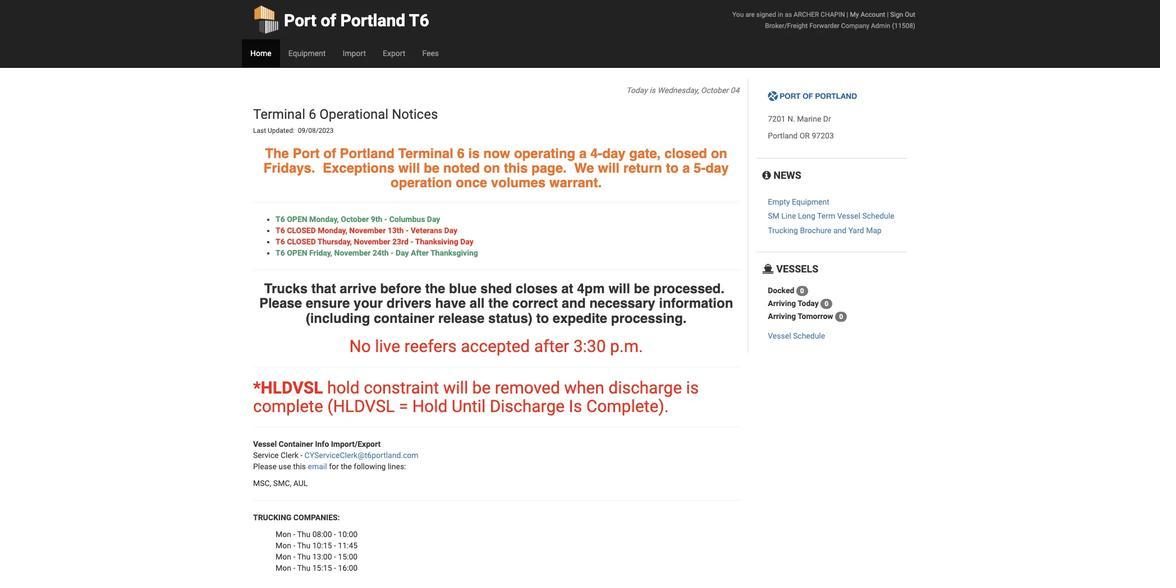 Task type: describe. For each thing, give the bounding box(es) containing it.
arrive
[[340, 281, 377, 297]]

1 | from the left
[[847, 11, 849, 19]]

discharge
[[609, 378, 682, 398]]

when
[[564, 378, 605, 398]]

docked 0 arriving today 0 arriving tomorrow 0
[[768, 286, 843, 321]]

2 closed from the top
[[287, 237, 316, 246]]

2 | from the left
[[887, 11, 889, 19]]

13:00
[[313, 553, 332, 562]]

schedule inside empty equipment sm line long term vessel schedule trucking brochure and yard map
[[863, 212, 895, 221]]

to inside trucks that arrive before the blue shed closes at 4pm will be processed. please ensure your drivers have all the correct and necessary information (including container release status) to expedite processing.
[[536, 311, 549, 327]]

gate,
[[630, 146, 661, 161]]

cyserviceclerk@t6portland.com link
[[305, 451, 419, 460]]

and inside empty equipment sm line long term vessel schedule trucking brochure and yard map
[[834, 226, 847, 235]]

sign
[[891, 11, 904, 19]]

import
[[343, 49, 366, 58]]

be inside trucks that arrive before the blue shed closes at 4pm will be processed. please ensure your drivers have all the correct and necessary information (including container release status) to expedite processing.
[[634, 281, 650, 297]]

0 vertical spatial monday,
[[309, 215, 339, 224]]

1 horizontal spatial is
[[650, 86, 656, 95]]

vessel schedule
[[768, 332, 825, 341]]

7201 n. marine dr
[[768, 115, 831, 124]]

vessels
[[774, 263, 819, 275]]

admin
[[871, 22, 891, 30]]

removed
[[495, 378, 560, 398]]

0 horizontal spatial day
[[603, 146, 626, 161]]

09/08/2023
[[298, 127, 334, 135]]

will inside trucks that arrive before the blue shed closes at 4pm will be processed. please ensure your drivers have all the correct and necessary information (including container release status) to expedite processing.
[[609, 281, 630, 297]]

- left 15:00
[[334, 553, 336, 562]]

exceptions
[[323, 161, 395, 176]]

reefers
[[405, 337, 457, 356]]

clerk
[[281, 451, 299, 460]]

16:00
[[338, 564, 358, 573]]

1 vertical spatial monday,
[[318, 226, 347, 235]]

noted
[[443, 161, 480, 176]]

day down 23rd
[[396, 249, 409, 258]]

equipment inside popup button
[[288, 49, 326, 58]]

t6 open monday, october 9th - columbus day t6 closed monday, november 13th - veterans day t6 closed thursday, november 23rd - thanksiving day t6 open friday, november 24th - day after thanksgiving
[[276, 215, 478, 258]]

closed
[[665, 146, 707, 161]]

0 vertical spatial port
[[284, 11, 317, 30]]

4 thu from the top
[[297, 564, 311, 573]]

vessel for vessel container info import/export service clerk - cyserviceclerk@t6portland.com please use this email for the following lines:
[[253, 440, 277, 449]]

operating
[[514, 146, 576, 161]]

day up thanksiving
[[444, 226, 458, 235]]

discharge
[[490, 397, 565, 417]]

24th
[[373, 249, 389, 258]]

4 mon from the top
[[276, 564, 291, 573]]

2 vertical spatial 0
[[839, 313, 843, 321]]

n.
[[788, 115, 795, 124]]

10:15
[[313, 542, 332, 551]]

fees button
[[414, 39, 448, 67]]

2 mon from the top
[[276, 542, 291, 551]]

return
[[624, 161, 663, 176]]

marine
[[797, 115, 822, 124]]

the
[[265, 146, 289, 161]]

15:00
[[338, 553, 358, 562]]

broker/freight
[[765, 22, 808, 30]]

port of portland t6 link
[[253, 0, 429, 39]]

will inside hold constraint will be removed when discharge is complete (hldvsl = hold until discharge is complete).
[[443, 378, 468, 398]]

day up veterans
[[427, 215, 440, 224]]

email link
[[308, 463, 327, 472]]

until
[[452, 397, 486, 417]]

vessel for vessel schedule
[[768, 332, 791, 341]]

mon - thu 08:00 - 10:00 mon - thu 10:15 - 11:45 mon - thu 13:00 - 15:00 mon - thu 15:15 - 16:00
[[276, 531, 358, 573]]

23rd
[[392, 237, 409, 246]]

today inside docked 0 arriving today 0 arriving tomorrow 0
[[798, 299, 819, 308]]

15:15
[[313, 564, 332, 573]]

container
[[374, 311, 435, 327]]

this inside the port of portland terminal 6 is now operating a 4-day gate, closed on fridays .  exceptions will be noted on this page.  we will return to a 5-day operation once volumes warrant.
[[504, 161, 528, 176]]

fees
[[422, 49, 439, 58]]

all
[[470, 296, 485, 312]]

my account link
[[850, 11, 886, 19]]

service
[[253, 451, 279, 460]]

is inside hold constraint will be removed when discharge is complete (hldvsl = hold until discharge is complete).
[[686, 378, 699, 398]]

home button
[[242, 39, 280, 67]]

- left 15:15
[[293, 564, 295, 573]]

- left 13:00
[[293, 553, 295, 562]]

your
[[354, 296, 383, 312]]

1 horizontal spatial on
[[711, 146, 728, 161]]

long
[[798, 212, 816, 221]]

p.m.
[[610, 337, 643, 356]]

- left 10:00
[[334, 531, 336, 540]]

0 vertical spatial of
[[321, 11, 336, 30]]

trucking companies:
[[253, 514, 340, 523]]

columbus
[[389, 215, 425, 224]]

brochure
[[800, 226, 832, 235]]

thanksiving
[[415, 237, 459, 246]]

tomorrow
[[798, 312, 834, 321]]

dr
[[824, 115, 831, 124]]

0 vertical spatial november
[[349, 226, 386, 235]]

1 closed from the top
[[287, 226, 316, 235]]

- left the '16:00'
[[334, 564, 336, 573]]

or
[[800, 132, 810, 141]]

port inside the port of portland terminal 6 is now operating a 4-day gate, closed on fridays .  exceptions will be noted on this page.  we will return to a 5-day operation once volumes warrant.
[[293, 146, 320, 161]]

wednesday,
[[658, 86, 699, 95]]

after
[[534, 337, 569, 356]]

aul
[[293, 479, 308, 488]]

10:00
[[338, 531, 358, 540]]

account
[[861, 11, 886, 19]]

port of portland t6
[[284, 11, 429, 30]]

archer
[[794, 11, 819, 19]]

thursday,
[[318, 237, 352, 246]]

sign out link
[[891, 11, 916, 19]]

following
[[354, 463, 386, 472]]

this inside the vessel container info import/export service clerk - cyserviceclerk@t6portland.com please use this email for the following lines:
[[293, 463, 306, 472]]

the port of portland terminal 6 is now operating a 4-day gate, closed on fridays .  exceptions will be noted on this page.  we will return to a 5-day operation once volumes warrant.
[[264, 146, 729, 191]]

day up thanksgiving
[[461, 237, 474, 246]]

please inside trucks that arrive before the blue shed closes at 4pm will be processed. please ensure your drivers have all the correct and necessary information (including container release status) to expedite processing.
[[259, 296, 302, 312]]

term
[[818, 212, 836, 221]]

(including
[[306, 311, 370, 327]]

vessel inside empty equipment sm line long term vessel schedule trucking brochure and yard map
[[837, 212, 861, 221]]

2 horizontal spatial the
[[489, 296, 509, 312]]

trucks
[[264, 281, 308, 297]]

closes
[[516, 281, 558, 297]]

you
[[733, 11, 744, 19]]

export
[[383, 49, 406, 58]]

please inside the vessel container info import/export service clerk - cyserviceclerk@t6portland.com please use this email for the following lines:
[[253, 463, 277, 472]]

import/export
[[331, 440, 381, 449]]

0 horizontal spatial 0
[[801, 288, 804, 295]]

2 arriving from the top
[[768, 312, 796, 321]]

use
[[279, 463, 291, 472]]

hold
[[413, 397, 448, 417]]

=
[[399, 397, 408, 417]]

08:00
[[313, 531, 332, 540]]

blue
[[449, 281, 477, 297]]

after
[[411, 249, 429, 258]]

empty equipment sm line long term vessel schedule trucking brochure and yard map
[[768, 198, 895, 235]]

warrant.
[[550, 175, 602, 191]]

1 horizontal spatial the
[[425, 281, 445, 297]]

correct
[[513, 296, 558, 312]]

1 vertical spatial portland
[[768, 132, 798, 141]]

in
[[778, 11, 784, 19]]

veterans
[[411, 226, 442, 235]]

1 thu from the top
[[297, 531, 311, 540]]

1 vertical spatial 0
[[825, 300, 829, 308]]



Task type: vqa. For each thing, say whether or not it's contained in the screenshot.
the 7201
yes



Task type: locate. For each thing, give the bounding box(es) containing it.
2 vertical spatial portland
[[340, 146, 395, 161]]

docked
[[768, 286, 795, 295]]

on right noted
[[484, 161, 500, 176]]

constraint
[[364, 378, 439, 398]]

vessel down docked 0 arriving today 0 arriving tomorrow 0
[[768, 332, 791, 341]]

info circle image
[[763, 171, 771, 181]]

0 horizontal spatial be
[[424, 161, 440, 176]]

the right for
[[341, 463, 352, 472]]

ensure
[[306, 296, 350, 312]]

9th
[[371, 215, 383, 224]]

0 vertical spatial 0
[[801, 288, 804, 295]]

1 horizontal spatial |
[[887, 11, 889, 19]]

0 horizontal spatial 6
[[309, 107, 316, 122]]

port
[[284, 11, 317, 30], [293, 146, 320, 161]]

vessel inside the vessel container info import/export service clerk - cyserviceclerk@t6portland.com please use this email for the following lines:
[[253, 440, 277, 449]]

1 horizontal spatial terminal
[[398, 146, 454, 161]]

day left info circle image
[[706, 161, 729, 176]]

arriving up vessel schedule
[[768, 312, 796, 321]]

open left friday,
[[287, 249, 307, 258]]

6 up once
[[457, 146, 465, 161]]

arriving down 'docked'
[[768, 299, 796, 308]]

1 vertical spatial closed
[[287, 237, 316, 246]]

3 thu from the top
[[297, 553, 311, 562]]

import button
[[334, 39, 374, 67]]

0 horizontal spatial schedule
[[793, 332, 825, 341]]

to
[[666, 161, 679, 176], [536, 311, 549, 327]]

status)
[[489, 311, 533, 327]]

is inside the port of portland terminal 6 is now operating a 4-day gate, closed on fridays .  exceptions will be noted on this page.  we will return to a 5-day operation once volumes warrant.
[[469, 146, 480, 161]]

vessel up service
[[253, 440, 277, 449]]

to inside the port of portland terminal 6 is now operating a 4-day gate, closed on fridays .  exceptions will be noted on this page.  we will return to a 5-day operation once volumes warrant.
[[666, 161, 679, 176]]

equipment right home dropdown button
[[288, 49, 326, 58]]

port up equipment popup button
[[284, 11, 317, 30]]

0 horizontal spatial |
[[847, 11, 849, 19]]

1 horizontal spatial equipment
[[792, 198, 830, 207]]

1 vertical spatial to
[[536, 311, 549, 327]]

volumes
[[491, 175, 546, 191]]

hold constraint will be removed when discharge is complete (hldvsl = hold until discharge is complete).
[[253, 378, 699, 417]]

will right we
[[598, 161, 620, 176]]

1 horizontal spatial october
[[701, 86, 729, 95]]

of down 09/08/2023
[[324, 146, 336, 161]]

necessary
[[590, 296, 656, 312]]

trucking
[[768, 226, 798, 235]]

*hldvsl
[[253, 378, 323, 398]]

have
[[435, 296, 466, 312]]

1 vertical spatial schedule
[[793, 332, 825, 341]]

processed.
[[654, 281, 725, 297]]

be inside the port of portland terminal 6 is now operating a 4-day gate, closed on fridays .  exceptions will be noted on this page.  we will return to a 5-day operation once volumes warrant.
[[424, 161, 440, 176]]

0 horizontal spatial equipment
[[288, 49, 326, 58]]

- right clerk
[[300, 451, 303, 460]]

thu left 15:15
[[297, 564, 311, 573]]

1 vertical spatial arriving
[[768, 312, 796, 321]]

on
[[711, 146, 728, 161], [484, 161, 500, 176]]

- down columbus
[[406, 226, 409, 235]]

november down 9th
[[349, 226, 386, 235]]

- left 10:15
[[293, 542, 295, 551]]

1 horizontal spatial to
[[666, 161, 679, 176]]

0 vertical spatial open
[[287, 215, 307, 224]]

0 horizontal spatial and
[[562, 296, 586, 312]]

0 horizontal spatial vessel
[[253, 440, 277, 449]]

be down accepted
[[473, 378, 491, 398]]

1 vertical spatial 6
[[457, 146, 465, 161]]

schedule down tomorrow
[[793, 332, 825, 341]]

vessel container info import/export service clerk - cyserviceclerk@t6portland.com please use this email for the following lines:
[[253, 440, 419, 472]]

of inside the port of portland terminal 6 is now operating a 4-day gate, closed on fridays .  exceptions will be noted on this page.  we will return to a 5-day operation once volumes warrant.
[[324, 146, 336, 161]]

0 right tomorrow
[[839, 313, 843, 321]]

october left 9th
[[341, 215, 369, 224]]

0 vertical spatial schedule
[[863, 212, 895, 221]]

november up 24th
[[354, 237, 390, 246]]

0 horizontal spatial is
[[469, 146, 480, 161]]

and inside trucks that arrive before the blue shed closes at 4pm will be processed. please ensure your drivers have all the correct and necessary information (including container release status) to expedite processing.
[[562, 296, 586, 312]]

to left 5-
[[666, 161, 679, 176]]

processing.
[[611, 311, 687, 327]]

portland down terminal 6 operational notices last updated:  09/08/2023
[[340, 146, 395, 161]]

equipment up long
[[792, 198, 830, 207]]

the right all
[[489, 296, 509, 312]]

- inside the vessel container info import/export service clerk - cyserviceclerk@t6portland.com please use this email for the following lines:
[[300, 451, 303, 460]]

0 horizontal spatial october
[[341, 215, 369, 224]]

0 vertical spatial to
[[666, 161, 679, 176]]

0 vertical spatial this
[[504, 161, 528, 176]]

today left wednesday, at the top of the page
[[627, 86, 648, 95]]

terminal inside terminal 6 operational notices last updated:  09/08/2023
[[253, 107, 305, 122]]

1 vertical spatial equipment
[[792, 198, 830, 207]]

hold
[[327, 378, 360, 398]]

cyserviceclerk@t6portland.com
[[305, 451, 419, 460]]

0 horizontal spatial a
[[579, 146, 587, 161]]

smc,
[[273, 479, 292, 488]]

we
[[574, 161, 594, 176]]

october for 04
[[701, 86, 729, 95]]

release
[[438, 311, 485, 327]]

portland up import
[[341, 11, 406, 30]]

2 horizontal spatial be
[[634, 281, 650, 297]]

0 horizontal spatial terminal
[[253, 107, 305, 122]]

0 vertical spatial is
[[650, 86, 656, 95]]

1 horizontal spatial a
[[683, 161, 690, 176]]

be up processing.
[[634, 281, 650, 297]]

please
[[259, 296, 302, 312], [253, 463, 277, 472]]

portland or 97203
[[768, 132, 834, 141]]

0 horizontal spatial to
[[536, 311, 549, 327]]

the left blue
[[425, 281, 445, 297]]

2 vertical spatial november
[[334, 249, 371, 258]]

trucks that arrive before the blue shed closes at 4pm will be processed. please ensure your drivers have all the correct and necessary information (including container release status) to expedite processing.
[[259, 281, 733, 327]]

november down thursday,
[[334, 249, 371, 258]]

terminal up last
[[253, 107, 305, 122]]

1 vertical spatial today
[[798, 299, 819, 308]]

this right once
[[504, 161, 528, 176]]

day left gate,
[[603, 146, 626, 161]]

is right discharge
[[686, 378, 699, 398]]

is left wednesday, at the top of the page
[[650, 86, 656, 95]]

6 inside terminal 6 operational notices last updated:  09/08/2023
[[309, 107, 316, 122]]

2 thu from the top
[[297, 542, 311, 551]]

2 vertical spatial is
[[686, 378, 699, 398]]

container
[[279, 440, 313, 449]]

1 horizontal spatial 0
[[825, 300, 829, 308]]

ship image
[[763, 265, 774, 275]]

0 up tomorrow
[[825, 300, 829, 308]]

2 vertical spatial be
[[473, 378, 491, 398]]

1 vertical spatial port
[[293, 146, 320, 161]]

will right "exceptions"
[[398, 161, 420, 176]]

3:30
[[574, 337, 606, 356]]

terminal
[[253, 107, 305, 122], [398, 146, 454, 161]]

info
[[315, 440, 329, 449]]

1 mon from the top
[[276, 531, 291, 540]]

portland down 7201
[[768, 132, 798, 141]]

sm line long term vessel schedule link
[[768, 212, 895, 221]]

portland inside the port of portland terminal 6 is now operating a 4-day gate, closed on fridays .  exceptions will be noted on this page.  we will return to a 5-day operation once volumes warrant.
[[340, 146, 395, 161]]

1 horizontal spatial and
[[834, 226, 847, 235]]

that
[[311, 281, 336, 297]]

october left 04
[[701, 86, 729, 95]]

11:45
[[338, 542, 358, 551]]

0 vertical spatial closed
[[287, 226, 316, 235]]

trucking
[[253, 514, 292, 523]]

2 vertical spatial vessel
[[253, 440, 277, 449]]

t6
[[409, 11, 429, 30], [276, 215, 285, 224], [276, 226, 285, 235], [276, 237, 285, 246], [276, 249, 285, 258]]

0 vertical spatial portland
[[341, 11, 406, 30]]

equipment inside empty equipment sm line long term vessel schedule trucking brochure and yard map
[[792, 198, 830, 207]]

0 vertical spatial be
[[424, 161, 440, 176]]

friday,
[[309, 249, 332, 258]]

1 vertical spatial november
[[354, 237, 390, 246]]

1 vertical spatial this
[[293, 463, 306, 472]]

0 vertical spatial today
[[627, 86, 648, 95]]

the inside the vessel container info import/export service clerk - cyserviceclerk@t6portland.com please use this email for the following lines:
[[341, 463, 352, 472]]

please down service
[[253, 463, 277, 472]]

october inside t6 open monday, october 9th - columbus day t6 closed monday, november 13th - veterans day t6 closed thursday, november 23rd - thanksiving day t6 open friday, november 24th - day after thanksgiving
[[341, 215, 369, 224]]

1 arriving from the top
[[768, 299, 796, 308]]

0 horizontal spatial the
[[341, 463, 352, 472]]

is
[[569, 397, 582, 417]]

is left now
[[469, 146, 480, 161]]

-
[[384, 215, 388, 224], [406, 226, 409, 235], [411, 237, 414, 246], [391, 249, 394, 258], [300, 451, 303, 460], [293, 531, 295, 540], [334, 531, 336, 540], [293, 542, 295, 551], [334, 542, 336, 551], [293, 553, 295, 562], [334, 553, 336, 562], [293, 564, 295, 573], [334, 564, 336, 573]]

1 vertical spatial be
[[634, 281, 650, 297]]

1 horizontal spatial this
[[504, 161, 528, 176]]

0 vertical spatial and
[[834, 226, 847, 235]]

will right 4pm
[[609, 281, 630, 297]]

trucking brochure and yard map link
[[768, 226, 882, 235]]

operation
[[391, 175, 452, 191]]

1 horizontal spatial schedule
[[863, 212, 895, 221]]

please left that
[[259, 296, 302, 312]]

1 vertical spatial october
[[341, 215, 369, 224]]

2 horizontal spatial vessel
[[837, 212, 861, 221]]

3 mon from the top
[[276, 553, 291, 562]]

before
[[380, 281, 422, 297]]

1 vertical spatial terminal
[[398, 146, 454, 161]]

0 vertical spatial arriving
[[768, 299, 796, 308]]

0 vertical spatial october
[[701, 86, 729, 95]]

a left 4-
[[579, 146, 587, 161]]

0
[[801, 288, 804, 295], [825, 300, 829, 308], [839, 313, 843, 321]]

1 open from the top
[[287, 215, 307, 224]]

6
[[309, 107, 316, 122], [457, 146, 465, 161]]

vessel up yard
[[837, 212, 861, 221]]

0 right 'docked'
[[801, 288, 804, 295]]

vessel
[[837, 212, 861, 221], [768, 332, 791, 341], [253, 440, 277, 449]]

closed
[[287, 226, 316, 235], [287, 237, 316, 246]]

empty
[[768, 198, 790, 207]]

my
[[850, 11, 859, 19]]

be inside hold constraint will be removed when discharge is complete (hldvsl = hold until discharge is complete).
[[473, 378, 491, 398]]

97203
[[812, 132, 834, 141]]

1 horizontal spatial 6
[[457, 146, 465, 161]]

1 vertical spatial of
[[324, 146, 336, 161]]

2 open from the top
[[287, 249, 307, 258]]

are
[[746, 11, 755, 19]]

0 vertical spatial please
[[259, 296, 302, 312]]

6 inside the port of portland terminal 6 is now operating a 4-day gate, closed on fridays .  exceptions will be noted on this page.  we will return to a 5-day operation once volumes warrant.
[[457, 146, 465, 161]]

to up after
[[536, 311, 549, 327]]

thu left 13:00
[[297, 553, 311, 562]]

1 vertical spatial please
[[253, 463, 277, 472]]

a left 5-
[[683, 161, 690, 176]]

2 horizontal spatial is
[[686, 378, 699, 398]]

november
[[349, 226, 386, 235], [354, 237, 390, 246], [334, 249, 371, 258]]

4-
[[591, 146, 603, 161]]

empty equipment link
[[768, 198, 830, 207]]

arriving
[[768, 299, 796, 308], [768, 312, 796, 321]]

- right 24th
[[391, 249, 394, 258]]

shed
[[481, 281, 512, 297]]

of up equipment popup button
[[321, 11, 336, 30]]

complete
[[253, 397, 323, 417]]

- right 23rd
[[411, 237, 414, 246]]

is
[[650, 86, 656, 95], [469, 146, 480, 161], [686, 378, 699, 398]]

1 vertical spatial is
[[469, 146, 480, 161]]

terminal 6 operational notices last updated:  09/08/2023
[[253, 107, 441, 135]]

0 horizontal spatial this
[[293, 463, 306, 472]]

- down trucking companies:
[[293, 531, 295, 540]]

export button
[[374, 39, 414, 67]]

company
[[842, 22, 870, 30]]

1 horizontal spatial day
[[706, 161, 729, 176]]

port down 09/08/2023
[[293, 146, 320, 161]]

thu down trucking companies:
[[297, 531, 311, 540]]

0 vertical spatial equipment
[[288, 49, 326, 58]]

1 horizontal spatial today
[[798, 299, 819, 308]]

schedule up map
[[863, 212, 895, 221]]

of
[[321, 11, 336, 30], [324, 146, 336, 161]]

0 vertical spatial terminal
[[253, 107, 305, 122]]

0 horizontal spatial on
[[484, 161, 500, 176]]

2 horizontal spatial 0
[[839, 313, 843, 321]]

will down 'reefers' at the bottom
[[443, 378, 468, 398]]

1 vertical spatial open
[[287, 249, 307, 258]]

companies:
[[294, 514, 340, 523]]

no live reefers accepted after 3:30 p.m.
[[349, 337, 643, 356]]

today up tomorrow
[[798, 299, 819, 308]]

and left yard
[[834, 226, 847, 235]]

- right 9th
[[384, 215, 388, 224]]

port of portland t6 image
[[768, 91, 858, 102]]

|
[[847, 11, 849, 19], [887, 11, 889, 19]]

- left 11:45
[[334, 542, 336, 551]]

1 horizontal spatial vessel
[[768, 332, 791, 341]]

be left noted
[[424, 161, 440, 176]]

today
[[627, 86, 648, 95], [798, 299, 819, 308]]

thu left 10:15
[[297, 542, 311, 551]]

live
[[375, 337, 400, 356]]

and right correct
[[562, 296, 586, 312]]

this right 'use'
[[293, 463, 306, 472]]

home
[[250, 49, 272, 58]]

on right 5-
[[711, 146, 728, 161]]

october for 9th
[[341, 215, 369, 224]]

1 vertical spatial and
[[562, 296, 586, 312]]

terminal up operation
[[398, 146, 454, 161]]

6 up 09/08/2023
[[309, 107, 316, 122]]

| left my
[[847, 11, 849, 19]]

| left sign
[[887, 11, 889, 19]]

0 vertical spatial vessel
[[837, 212, 861, 221]]

the
[[425, 281, 445, 297], [489, 296, 509, 312], [341, 463, 352, 472]]

(11508)
[[892, 22, 916, 30]]

drivers
[[387, 296, 432, 312]]

1 vertical spatial vessel
[[768, 332, 791, 341]]

out
[[905, 11, 916, 19]]

0 horizontal spatial today
[[627, 86, 648, 95]]

terminal inside the port of portland terminal 6 is now operating a 4-day gate, closed on fridays .  exceptions will be noted on this page.  we will return to a 5-day operation once volumes warrant.
[[398, 146, 454, 161]]

open down fridays
[[287, 215, 307, 224]]

complete).
[[587, 397, 669, 417]]

1 horizontal spatial be
[[473, 378, 491, 398]]

0 vertical spatial 6
[[309, 107, 316, 122]]



